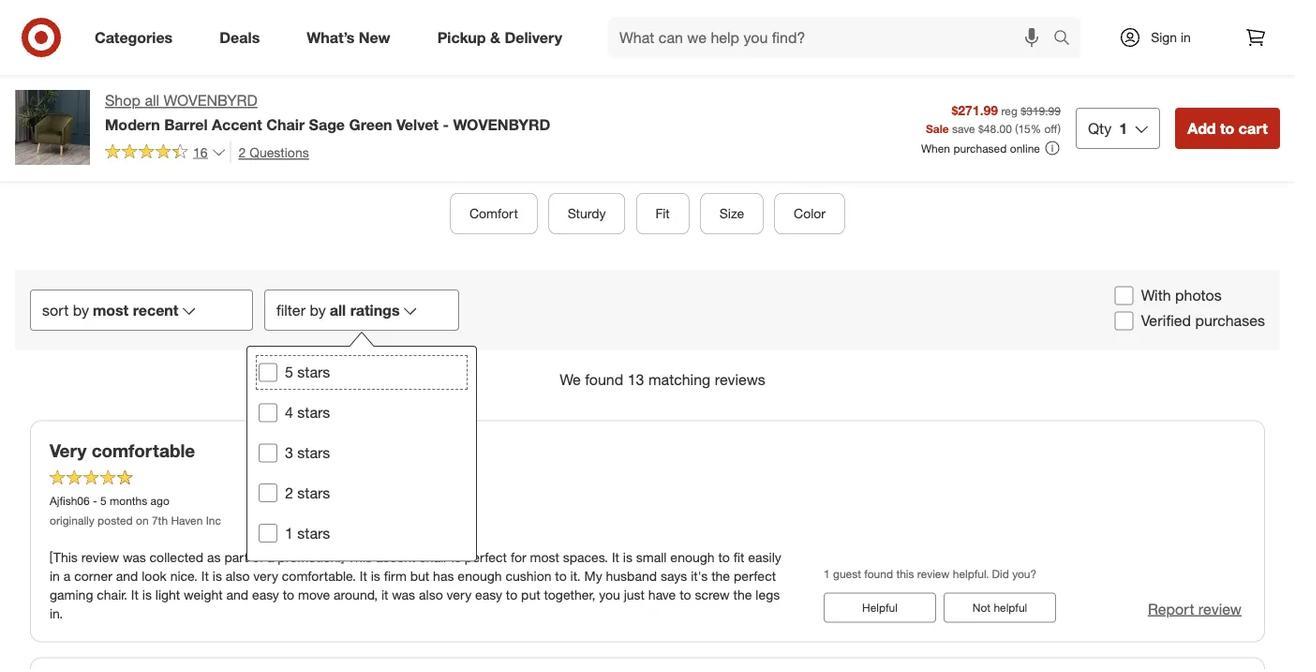 Task type: vqa. For each thing, say whether or not it's contained in the screenshot.
To within the button
yes



Task type: describe. For each thing, give the bounding box(es) containing it.
1 vertical spatial wovenbyrd
[[453, 115, 551, 133]]

just
[[624, 587, 645, 603]]

most inside [this review was collected as part of a promotion.] this accent chair is perfect for most spaces. it is small enough to fit easily in a corner and look nice. it is also very comfortable. it is firm but has enough cushion to it. my husband says it's the perfect gaming chair. it is light weight and easy to move around, it was also very easy to put together, you just have to screw the legs in.
[[530, 549, 559, 566]]

chair
[[266, 115, 305, 133]]

cushion
[[506, 568, 552, 584]]

1 horizontal spatial very
[[447, 587, 472, 603]]

comfort button
[[450, 194, 537, 235]]

comfortable
[[92, 441, 195, 462]]

not
[[973, 601, 991, 615]]

1 for 1 guest found this review helpful. did you?
[[824, 567, 830, 581]]

report review
[[1148, 600, 1242, 619]]

13
[[628, 371, 644, 389]]

3
[[285, 444, 293, 462]]

0 horizontal spatial found
[[585, 371, 624, 389]]

helpful
[[994, 601, 1027, 615]]

color button
[[775, 194, 845, 235]]

0 vertical spatial most
[[93, 301, 129, 319]]

16 link
[[105, 141, 226, 164]]

4
[[285, 404, 293, 422]]

fit
[[734, 549, 745, 566]]

&
[[490, 28, 500, 46]]

%
[[1031, 121, 1041, 135]]

1 vertical spatial review
[[917, 567, 950, 581]]

- inside ajfish06 - 5 months ago originally posted on 7th haven inc
[[93, 494, 97, 508]]

my
[[584, 568, 602, 584]]

ajfish06 - 5 months ago originally posted on 7th haven inc
[[50, 494, 221, 528]]

it's
[[691, 568, 708, 584]]

it.
[[570, 568, 581, 584]]

0 vertical spatial 1
[[1119, 119, 1128, 137]]

new
[[359, 28, 391, 46]]

helpful button
[[824, 593, 936, 623]]

0 horizontal spatial wovenbyrd
[[164, 91, 258, 110]]

months
[[110, 494, 147, 508]]

shop
[[105, 91, 141, 110]]

very
[[50, 441, 87, 462]]

all inside shop all wovenbyrd modern barrel accent chair sage green velvet - wovenbyrd
[[145, 91, 159, 110]]

cart
[[1239, 119, 1268, 137]]

pickup & delivery
[[437, 28, 562, 46]]

helpful.
[[953, 567, 989, 581]]

What can we help you find? suggestions appear below search field
[[608, 17, 1058, 58]]

review for report
[[1199, 600, 1242, 619]]

fit
[[656, 206, 670, 222]]

sturdy
[[568, 206, 606, 222]]

it right chair.
[[131, 587, 139, 603]]

off
[[1045, 121, 1058, 135]]

promotion.]
[[278, 549, 344, 566]]

1 horizontal spatial the
[[733, 587, 752, 603]]

easily
[[748, 549, 781, 566]]

report
[[1148, 600, 1194, 619]]

not helpful
[[973, 601, 1027, 615]]

deals
[[220, 28, 260, 46]]

chair
[[419, 549, 448, 566]]

[this review was collected as part of a promotion.] this accent chair is perfect for most spaces. it is small enough to fit easily in a corner and look nice. it is also very comfortable. it is firm but has enough cushion to it. my husband says it's the perfect gaming chair. it is light weight and easy to move around, it was also very easy to put together, you just have to screw the legs in.
[[50, 549, 781, 622]]

when purchased online
[[921, 141, 1040, 155]]

together,
[[544, 587, 595, 603]]

$271.99
[[952, 102, 998, 118]]

reg
[[1001, 104, 1018, 118]]

filter by all ratings
[[276, 301, 400, 319]]

guest
[[833, 567, 861, 581]]

$319.99
[[1021, 104, 1061, 118]]

of
[[252, 549, 263, 566]]

)
[[1058, 121, 1061, 135]]

to down the says
[[680, 587, 691, 603]]

around,
[[334, 587, 378, 603]]

is down "look"
[[142, 587, 152, 603]]

2 for 2 questions
[[239, 144, 246, 160]]

1 vertical spatial all
[[330, 301, 346, 319]]

color
[[794, 206, 826, 222]]

Verified purchases checkbox
[[1115, 312, 1134, 331]]

0 vertical spatial and
[[116, 568, 138, 584]]

collected
[[150, 549, 204, 566]]

when
[[921, 141, 950, 155]]

48.00
[[984, 121, 1012, 135]]

$
[[978, 121, 984, 135]]

by for filter by
[[310, 301, 326, 319]]

verified purchases
[[1141, 312, 1265, 330]]

purchased
[[954, 141, 1007, 155]]

1 easy from the left
[[252, 587, 279, 603]]

0 vertical spatial 5
[[285, 364, 293, 382]]

stars for 4 stars
[[297, 404, 330, 422]]

on
[[136, 514, 149, 528]]

sort by most recent
[[42, 301, 179, 319]]

posted
[[98, 514, 133, 528]]

2 stars
[[285, 484, 330, 502]]

add to cart
[[1188, 119, 1268, 137]]

this
[[896, 567, 914, 581]]

accent
[[376, 549, 416, 566]]

review for [this
[[81, 549, 119, 566]]

we
[[560, 371, 581, 389]]

1 horizontal spatial enough
[[670, 549, 715, 566]]

pickup
[[437, 28, 486, 46]]

comfort
[[470, 206, 518, 222]]

1 horizontal spatial found
[[864, 567, 893, 581]]

delivery
[[505, 28, 562, 46]]

0 vertical spatial also
[[226, 568, 250, 584]]

image of modern barrel accent chair sage green velvet - wovenbyrd image
[[15, 90, 90, 165]]

barrel
[[164, 115, 208, 133]]

2 questions link
[[230, 141, 309, 163]]

4 stars checkbox
[[259, 404, 277, 422]]

you?
[[1012, 567, 1037, 581]]

(
[[1015, 121, 1018, 135]]

1 horizontal spatial perfect
[[734, 568, 776, 584]]

0 vertical spatial perfect
[[465, 549, 507, 566]]

0 vertical spatial was
[[123, 549, 146, 566]]

shop all wovenbyrd modern barrel accent chair sage green velvet - wovenbyrd
[[105, 91, 551, 133]]

husband
[[606, 568, 657, 584]]



Task type: locate. For each thing, give the bounding box(es) containing it.
you
[[599, 587, 620, 603]]

0 horizontal spatial very
[[253, 568, 278, 584]]

1 vertical spatial very
[[447, 587, 472, 603]]

stars for 5 stars
[[297, 364, 330, 382]]

has
[[433, 568, 454, 584]]

0 vertical spatial very
[[253, 568, 278, 584]]

- right velvet
[[443, 115, 449, 133]]

this
[[348, 549, 372, 566]]

1 horizontal spatial easy
[[475, 587, 502, 603]]

green
[[349, 115, 392, 133]]

stars up 1 stars
[[297, 484, 330, 502]]

5 right 5 stars checkbox
[[285, 364, 293, 382]]

add
[[1188, 119, 1216, 137]]

very down of
[[253, 568, 278, 584]]

questions
[[250, 144, 309, 160]]

nice.
[[170, 568, 198, 584]]

5
[[285, 364, 293, 382], [100, 494, 107, 508]]

2 right 2 stars checkbox
[[285, 484, 293, 502]]

1 vertical spatial 5
[[100, 494, 107, 508]]

search button
[[1045, 17, 1090, 62]]

also down 'part'
[[226, 568, 250, 584]]

easy
[[252, 587, 279, 603], [475, 587, 502, 603]]

1 horizontal spatial a
[[267, 549, 274, 566]]

and right weight
[[226, 587, 248, 603]]

3 stars checkbox
[[259, 444, 277, 463]]

ajfish06
[[50, 494, 90, 508]]

ratings
[[350, 301, 400, 319]]

most left recent
[[93, 301, 129, 319]]

0 vertical spatial in
[[1181, 29, 1191, 45]]

gaming
[[50, 587, 93, 603]]

for
[[511, 549, 526, 566]]

1 right 1 stars option
[[285, 524, 293, 542]]

accent
[[212, 115, 262, 133]]

modern
[[105, 115, 160, 133]]

in inside sign in link
[[1181, 29, 1191, 45]]

0 vertical spatial all
[[145, 91, 159, 110]]

2 down accent
[[239, 144, 246, 160]]

0 horizontal spatial enough
[[458, 568, 502, 584]]

15
[[1018, 121, 1031, 135]]

to right add at the top right
[[1220, 119, 1235, 137]]

stars for 2 stars
[[297, 484, 330, 502]]

2 vertical spatial 1
[[824, 567, 830, 581]]

0 horizontal spatial was
[[123, 549, 146, 566]]

0 vertical spatial wovenbyrd
[[164, 91, 258, 110]]

$271.99 reg $319.99 sale save $ 48.00 ( 15 % off )
[[926, 102, 1061, 135]]

0 horizontal spatial 1
[[285, 524, 293, 542]]

all left ratings
[[330, 301, 346, 319]]

move
[[298, 587, 330, 603]]

0 vertical spatial a
[[267, 549, 274, 566]]

most
[[93, 301, 129, 319], [530, 549, 559, 566]]

is left firm at the left of page
[[371, 568, 380, 584]]

5 up posted on the left of page
[[100, 494, 107, 508]]

0 horizontal spatial 2
[[239, 144, 246, 160]]

a right of
[[267, 549, 274, 566]]

spaces.
[[563, 549, 608, 566]]

easy down of
[[252, 587, 279, 603]]

to left put in the left bottom of the page
[[506, 587, 518, 603]]

wovenbyrd
[[164, 91, 258, 110], [453, 115, 551, 133]]

light
[[155, 587, 180, 603]]

to left it.
[[555, 568, 567, 584]]

in inside [this review was collected as part of a promotion.] this accent chair is perfect for most spaces. it is small enough to fit easily in a corner and look nice. it is also very comfortable. it is firm but has enough cushion to it. my husband says it's the perfect gaming chair. it is light weight and easy to move around, it was also very easy to put together, you just have to screw the legs in.
[[50, 568, 60, 584]]

0 horizontal spatial and
[[116, 568, 138, 584]]

the
[[712, 568, 730, 584], [733, 587, 752, 603]]

review
[[81, 549, 119, 566], [917, 567, 950, 581], [1199, 600, 1242, 619]]

in right sign
[[1181, 29, 1191, 45]]

sign
[[1151, 29, 1177, 45]]

1 horizontal spatial 2
[[285, 484, 293, 502]]

5 inside ajfish06 - 5 months ago originally posted on 7th haven inc
[[100, 494, 107, 508]]

found left 13
[[585, 371, 624, 389]]

pickup & delivery link
[[421, 17, 586, 58]]

2 by from the left
[[310, 301, 326, 319]]

purchases
[[1196, 312, 1265, 330]]

very
[[253, 568, 278, 584], [447, 587, 472, 603]]

stars up 4 stars
[[297, 364, 330, 382]]

fit button
[[636, 194, 689, 235]]

the up screw
[[712, 568, 730, 584]]

0 horizontal spatial review
[[81, 549, 119, 566]]

stars up promotion.]
[[297, 524, 330, 542]]

With photos checkbox
[[1115, 287, 1134, 305]]

is down as
[[213, 568, 222, 584]]

4 stars from the top
[[297, 484, 330, 502]]

enough
[[670, 549, 715, 566], [458, 568, 502, 584]]

0 horizontal spatial perfect
[[465, 549, 507, 566]]

3 stars
[[285, 444, 330, 462]]

sage
[[309, 115, 345, 133]]

a down [this
[[64, 568, 71, 584]]

enough right has
[[458, 568, 502, 584]]

1 horizontal spatial 1
[[824, 567, 830, 581]]

0 horizontal spatial by
[[73, 301, 89, 319]]

categories link
[[79, 17, 196, 58]]

enough up it's
[[670, 549, 715, 566]]

- right ajfish06
[[93, 494, 97, 508]]

sort
[[42, 301, 69, 319]]

it down this
[[360, 568, 367, 584]]

deals link
[[204, 17, 283, 58]]

and up chair.
[[116, 568, 138, 584]]

0 horizontal spatial most
[[93, 301, 129, 319]]

stars
[[297, 364, 330, 382], [297, 404, 330, 422], [297, 444, 330, 462], [297, 484, 330, 502], [297, 524, 330, 542]]

small
[[636, 549, 667, 566]]

1 vertical spatial in
[[50, 568, 60, 584]]

1 horizontal spatial 5
[[285, 364, 293, 382]]

1 horizontal spatial by
[[310, 301, 326, 319]]

1 for 1 stars
[[285, 524, 293, 542]]

reviews
[[715, 371, 766, 389]]

2
[[239, 144, 246, 160], [285, 484, 293, 502]]

1 horizontal spatial review
[[917, 567, 950, 581]]

1 horizontal spatial -
[[443, 115, 449, 133]]

5 stars from the top
[[297, 524, 330, 542]]

1 vertical spatial the
[[733, 587, 752, 603]]

1 horizontal spatial in
[[1181, 29, 1191, 45]]

1 horizontal spatial all
[[330, 301, 346, 319]]

2 for 2 stars
[[285, 484, 293, 502]]

2 easy from the left
[[475, 587, 502, 603]]

it up husband
[[612, 549, 619, 566]]

1 stars checkbox
[[259, 524, 277, 543]]

sale
[[926, 121, 949, 135]]

online
[[1010, 141, 1040, 155]]

1 vertical spatial was
[[392, 587, 415, 603]]

0 vertical spatial the
[[712, 568, 730, 584]]

2 questions
[[239, 144, 309, 160]]

1 vertical spatial most
[[530, 549, 559, 566]]

0 horizontal spatial -
[[93, 494, 97, 508]]

perfect down easily in the bottom of the page
[[734, 568, 776, 584]]

easy left put in the left bottom of the page
[[475, 587, 502, 603]]

stars right the 4 at left
[[297, 404, 330, 422]]

in.
[[50, 606, 63, 622]]

by for sort by
[[73, 301, 89, 319]]

1 vertical spatial perfect
[[734, 568, 776, 584]]

all right shop
[[145, 91, 159, 110]]

also down but
[[419, 587, 443, 603]]

review inside [this review was collected as part of a promotion.] this accent chair is perfect for most spaces. it is small enough to fit easily in a corner and look nice. it is also very comfortable. it is firm but has enough cushion to it. my husband says it's the perfect gaming chair. it is light weight and easy to move around, it was also very easy to put together, you just have to screw the legs in.
[[81, 549, 119, 566]]

2 stars from the top
[[297, 404, 330, 422]]

0 vertical spatial 2
[[239, 144, 246, 160]]

0 horizontal spatial a
[[64, 568, 71, 584]]

review right report
[[1199, 600, 1242, 619]]

0 horizontal spatial all
[[145, 91, 159, 110]]

1 by from the left
[[73, 301, 89, 319]]

as
[[207, 549, 221, 566]]

with photos
[[1141, 287, 1222, 305]]

says
[[661, 568, 687, 584]]

was up "look"
[[123, 549, 146, 566]]

1 vertical spatial and
[[226, 587, 248, 603]]

1 vertical spatial 2
[[285, 484, 293, 502]]

it
[[612, 549, 619, 566], [201, 568, 209, 584], [360, 568, 367, 584], [131, 587, 139, 603]]

2 horizontal spatial 1
[[1119, 119, 1128, 137]]

2 vertical spatial review
[[1199, 600, 1242, 619]]

qty
[[1088, 119, 1112, 137]]

review inside button
[[1199, 600, 1242, 619]]

1 vertical spatial found
[[864, 567, 893, 581]]

it
[[381, 587, 388, 603]]

size button
[[700, 194, 764, 235]]

haven
[[171, 514, 203, 528]]

1 vertical spatial -
[[93, 494, 97, 508]]

1 horizontal spatial most
[[530, 549, 559, 566]]

5 stars
[[285, 364, 330, 382]]

wovenbyrd up barrel
[[164, 91, 258, 110]]

0 vertical spatial enough
[[670, 549, 715, 566]]

to inside button
[[1220, 119, 1235, 137]]

helpful
[[862, 601, 898, 615]]

with
[[1141, 287, 1171, 305]]

by right filter on the left of the page
[[310, 301, 326, 319]]

1 left 'guest'
[[824, 567, 830, 581]]

found left this
[[864, 567, 893, 581]]

2 horizontal spatial review
[[1199, 600, 1242, 619]]

velvet
[[397, 115, 439, 133]]

recent
[[133, 301, 179, 319]]

save
[[952, 121, 975, 135]]

1 vertical spatial also
[[419, 587, 443, 603]]

0 vertical spatial found
[[585, 371, 624, 389]]

1 stars from the top
[[297, 364, 330, 382]]

4 stars
[[285, 404, 330, 422]]

but
[[410, 568, 429, 584]]

1 vertical spatial 1
[[285, 524, 293, 542]]

0 horizontal spatial the
[[712, 568, 730, 584]]

verified
[[1141, 312, 1191, 330]]

wovenbyrd right velvet
[[453, 115, 551, 133]]

3 stars from the top
[[297, 444, 330, 462]]

report review button
[[1148, 599, 1242, 620]]

0 horizontal spatial in
[[50, 568, 60, 584]]

to left 'move'
[[283, 587, 294, 603]]

1 vertical spatial enough
[[458, 568, 502, 584]]

1 horizontal spatial also
[[419, 587, 443, 603]]

did
[[992, 567, 1009, 581]]

0 vertical spatial review
[[81, 549, 119, 566]]

stars right 3
[[297, 444, 330, 462]]

1 horizontal spatial was
[[392, 587, 415, 603]]

review right this
[[917, 567, 950, 581]]

review up corner in the left of the page
[[81, 549, 119, 566]]

to left fit
[[718, 549, 730, 566]]

1 horizontal spatial wovenbyrd
[[453, 115, 551, 133]]

1 right qty
[[1119, 119, 1128, 137]]

0 vertical spatial -
[[443, 115, 449, 133]]

0 horizontal spatial 5
[[100, 494, 107, 508]]

it up weight
[[201, 568, 209, 584]]

1 vertical spatial a
[[64, 568, 71, 584]]

0 horizontal spatial easy
[[252, 587, 279, 603]]

in down [this
[[50, 568, 60, 584]]

perfect left for
[[465, 549, 507, 566]]

most up the cushion
[[530, 549, 559, 566]]

all
[[145, 91, 159, 110], [330, 301, 346, 319]]

5 stars checkbox
[[259, 363, 277, 382]]

-
[[443, 115, 449, 133], [93, 494, 97, 508]]

part
[[224, 549, 248, 566]]

- inside shop all wovenbyrd modern barrel accent chair sage green velvet - wovenbyrd
[[443, 115, 449, 133]]

in
[[1181, 29, 1191, 45], [50, 568, 60, 584]]

corner
[[74, 568, 112, 584]]

very down has
[[447, 587, 472, 603]]

the left legs
[[733, 587, 752, 603]]

by right sort
[[73, 301, 89, 319]]

sign in link
[[1103, 17, 1220, 58]]

1 stars
[[285, 524, 330, 542]]

is up has
[[452, 549, 461, 566]]

to
[[1220, 119, 1235, 137], [718, 549, 730, 566], [555, 568, 567, 584], [283, 587, 294, 603], [506, 587, 518, 603], [680, 587, 691, 603]]

found
[[585, 371, 624, 389], [864, 567, 893, 581]]

have
[[648, 587, 676, 603]]

sturdy button
[[549, 194, 625, 235]]

0 horizontal spatial also
[[226, 568, 250, 584]]

photos
[[1175, 287, 1222, 305]]

by
[[73, 301, 89, 319], [310, 301, 326, 319]]

stars for 3 stars
[[297, 444, 330, 462]]

1 horizontal spatial and
[[226, 587, 248, 603]]

is up husband
[[623, 549, 633, 566]]

size
[[720, 206, 744, 222]]

2 stars checkbox
[[259, 484, 277, 503]]

stars for 1 stars
[[297, 524, 330, 542]]

was right it
[[392, 587, 415, 603]]



